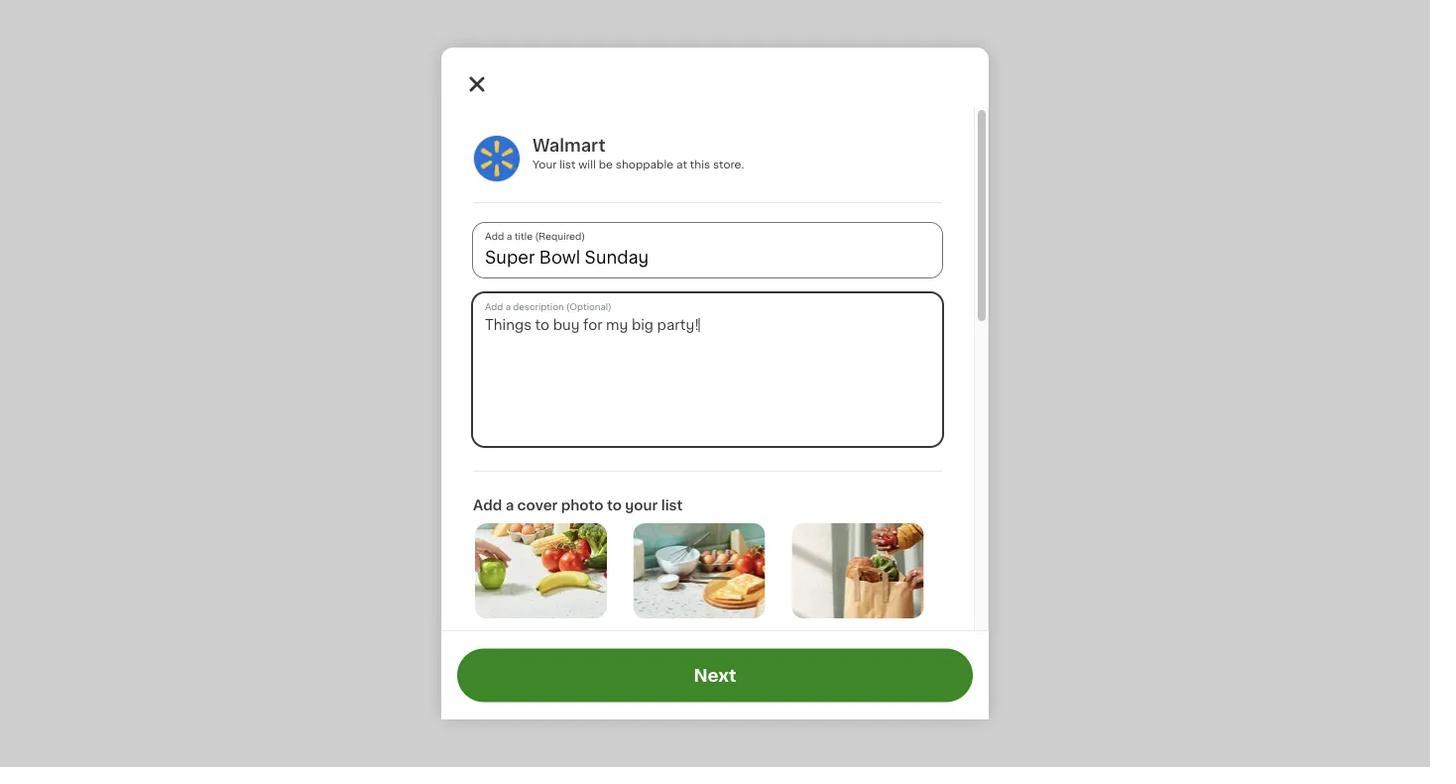 Task type: vqa. For each thing, say whether or not it's contained in the screenshot.
the Clementines
no



Task type: locate. For each thing, give the bounding box(es) containing it.
list right your
[[661, 499, 683, 513]]

a tabletop of makeup, skincare, and beauty products. image
[[634, 631, 766, 726]]

cover
[[517, 499, 558, 513]]

at
[[677, 159, 687, 170]]

shoppable
[[616, 159, 674, 170]]

next button
[[457, 649, 973, 703]]

Things to buy for my big party! text field
[[473, 294, 943, 446]]

0 horizontal spatial list
[[560, 159, 576, 170]]

list_add_items dialog
[[442, 48, 989, 768]]

Add a title (Required) text field
[[473, 223, 943, 278]]

a small bottle of milk, a bowl and a whisk, a carton of 6 eggs, a bunch of tomatoes on the vine, sliced cheese, a head of lettuce, and a loaf of bread. image
[[634, 524, 766, 619]]

next
[[694, 668, 737, 685]]

list inside walmart your list will be shoppable at this store.
[[560, 159, 576, 170]]

this
[[690, 159, 711, 170]]

list
[[560, 159, 576, 170], [661, 499, 683, 513]]

1 horizontal spatial list
[[661, 499, 683, 513]]

your
[[625, 499, 658, 513]]

add
[[473, 499, 502, 513]]

list down walmart
[[560, 159, 576, 170]]

store.
[[713, 159, 744, 170]]

to
[[607, 499, 622, 513]]

your
[[533, 159, 557, 170]]

0 vertical spatial list
[[560, 159, 576, 170]]



Task type: describe. For each thing, give the bounding box(es) containing it.
be
[[599, 159, 613, 170]]

walmart
[[533, 137, 606, 154]]

a person touching an apple, a banana, a bunch of tomatoes, and an assortment of other vegetables on a counter. image
[[475, 524, 607, 619]]

a
[[506, 499, 514, 513]]

a keyboard, mouse, notebook, cup of pencils, wire cable. image
[[475, 631, 607, 726]]

a person holding a tomato and a grocery bag with a baguette and vegetables. image
[[792, 524, 924, 619]]

walmart your list will be shoppable at this store.
[[533, 137, 744, 170]]

walmart logo image
[[473, 135, 521, 183]]

will
[[579, 159, 596, 170]]

1 vertical spatial list
[[661, 499, 683, 513]]

a table with people sitting around it with a bowl of potato chips, doritos, and cheetos. image
[[792, 631, 924, 726]]

add a cover photo to your list
[[473, 499, 683, 513]]

photo
[[561, 499, 604, 513]]



